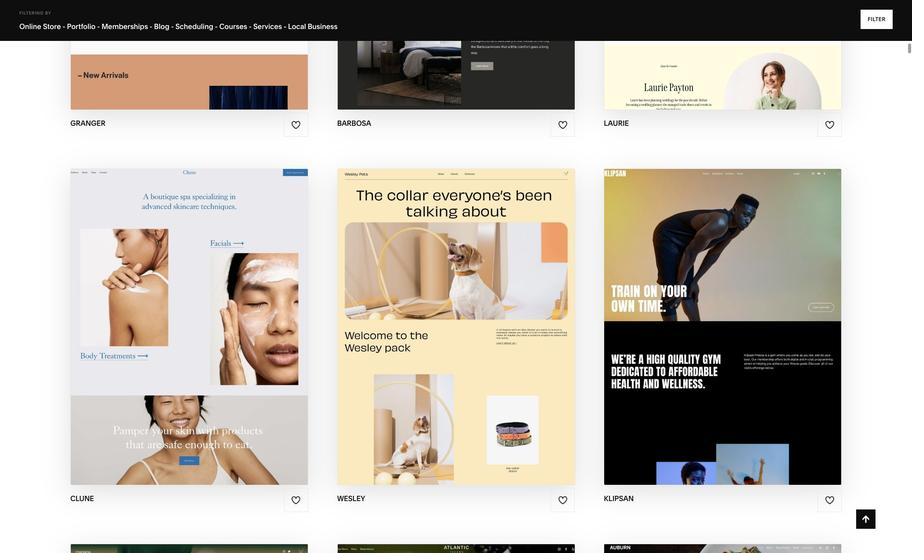 Task type: locate. For each thing, give the bounding box(es) containing it.
start with wesley button
[[408, 303, 505, 327]]

business
[[308, 22, 338, 31]]

start
[[144, 310, 170, 320], [408, 310, 435, 320], [674, 310, 700, 320]]

add wesley to your favorites list image
[[558, 496, 568, 505]]

with for clune
[[172, 310, 195, 320]]

klipsan
[[727, 310, 764, 320], [604, 494, 634, 503]]

klipsan inside start with klipsan button
[[727, 310, 764, 320]]

1 vertical spatial klipsan
[[604, 494, 634, 503]]

preview
[[154, 327, 193, 337], [419, 327, 457, 337]]

preview clune link
[[154, 320, 224, 344]]

- right store
[[63, 22, 65, 31]]

- right blog
[[171, 22, 174, 31]]

- right courses
[[249, 22, 252, 31]]

- right portfolio
[[97, 22, 100, 31]]

1 horizontal spatial start
[[408, 310, 435, 320]]

1 horizontal spatial with
[[437, 310, 459, 320]]

2 vertical spatial clune
[[70, 494, 94, 503]]

courses
[[220, 22, 247, 31]]

add barbosa to your favorites list image
[[558, 120, 568, 130]]

start inside button
[[144, 310, 170, 320]]

2 horizontal spatial with
[[702, 310, 725, 320]]

local
[[288, 22, 306, 31]]

0 horizontal spatial start
[[144, 310, 170, 320]]

filter button
[[861, 10, 894, 29]]

- left local
[[284, 22, 287, 31]]

2 horizontal spatial start
[[674, 310, 700, 320]]

online store - portfolio - memberships - blog - scheduling - courses - services - local business
[[19, 22, 338, 31]]

1 start from the left
[[144, 310, 170, 320]]

start with clune button
[[144, 303, 235, 327]]

1 - from the left
[[63, 22, 65, 31]]

clune
[[197, 310, 226, 320], [195, 327, 224, 337], [70, 494, 94, 503]]

-
[[63, 22, 65, 31], [97, 22, 100, 31], [150, 22, 153, 31], [171, 22, 174, 31], [215, 22, 218, 31], [249, 22, 252, 31], [284, 22, 287, 31]]

1 vertical spatial wesley
[[459, 327, 494, 337]]

0 vertical spatial klipsan
[[727, 310, 764, 320]]

with for wesley
[[437, 310, 459, 320]]

0 vertical spatial wesley
[[461, 310, 496, 320]]

0 horizontal spatial with
[[172, 310, 195, 320]]

3 with from the left
[[702, 310, 725, 320]]

preview for preview wesley
[[419, 327, 457, 337]]

1 horizontal spatial preview
[[419, 327, 457, 337]]

preview down start with wesley
[[419, 327, 457, 337]]

atlantic image
[[338, 545, 575, 553]]

preview down start with clune
[[154, 327, 193, 337]]

2 start from the left
[[408, 310, 435, 320]]

with inside button
[[172, 310, 195, 320]]

wesley
[[461, 310, 496, 320], [459, 327, 494, 337], [337, 494, 365, 503]]

1 horizontal spatial klipsan
[[727, 310, 764, 320]]

granger image
[[71, 0, 308, 110]]

add granger to your favorites list image
[[291, 120, 301, 130]]

- left courses
[[215, 22, 218, 31]]

clune inside button
[[197, 310, 226, 320]]

laurie
[[604, 119, 630, 128]]

start with klipsan
[[674, 310, 764, 320]]

0 horizontal spatial preview
[[154, 327, 193, 337]]

2 preview from the left
[[419, 327, 457, 337]]

2 with from the left
[[437, 310, 459, 320]]

- left blog
[[150, 22, 153, 31]]

with
[[172, 310, 195, 320], [437, 310, 459, 320], [702, 310, 725, 320]]

preview wesley
[[419, 327, 494, 337]]

portfolio
[[67, 22, 96, 31]]

start with klipsan button
[[674, 303, 773, 327]]

1 with from the left
[[172, 310, 195, 320]]

services
[[254, 22, 282, 31]]

0 horizontal spatial klipsan
[[604, 494, 634, 503]]

1 preview from the left
[[154, 327, 193, 337]]

0 vertical spatial clune
[[197, 310, 226, 320]]

filtering
[[19, 11, 44, 15]]

wesley image
[[338, 169, 575, 485]]



Task type: vqa. For each thing, say whether or not it's contained in the screenshot.
Integrated analytics
no



Task type: describe. For each thing, give the bounding box(es) containing it.
preview for preview clune
[[154, 327, 193, 337]]

add clune to your favorites list image
[[291, 496, 301, 505]]

add klipsan to your favorites list image
[[826, 496, 835, 505]]

start for preview wesley
[[408, 310, 435, 320]]

3 start from the left
[[674, 310, 700, 320]]

clune image
[[71, 169, 308, 485]]

barbosa
[[337, 119, 372, 128]]

6 - from the left
[[249, 22, 252, 31]]

start with clune
[[144, 310, 226, 320]]

wesley inside button
[[461, 310, 496, 320]]

barbosa image
[[338, 0, 575, 110]]

preview wesley link
[[419, 320, 494, 344]]

filter
[[868, 16, 886, 22]]

scheduling
[[176, 22, 214, 31]]

memberships
[[102, 22, 148, 31]]

store
[[43, 22, 61, 31]]

granger
[[70, 119, 106, 128]]

auburn image
[[605, 545, 842, 553]]

4 - from the left
[[171, 22, 174, 31]]

1 vertical spatial clune
[[195, 327, 224, 337]]

filtering by
[[19, 11, 51, 15]]

preview clune
[[154, 327, 224, 337]]

laurie image
[[605, 0, 842, 110]]

5 - from the left
[[215, 22, 218, 31]]

7 - from the left
[[284, 22, 287, 31]]

online
[[19, 22, 41, 31]]

2 - from the left
[[97, 22, 100, 31]]

start for preview clune
[[144, 310, 170, 320]]

klipsan image
[[605, 169, 842, 485]]

back to top image
[[862, 515, 872, 524]]

mariana image
[[71, 545, 308, 553]]

add laurie to your favorites list image
[[826, 120, 835, 130]]

start with wesley
[[408, 310, 496, 320]]

blog
[[154, 22, 170, 31]]

2 vertical spatial wesley
[[337, 494, 365, 503]]

3 - from the left
[[150, 22, 153, 31]]

by
[[45, 11, 51, 15]]



